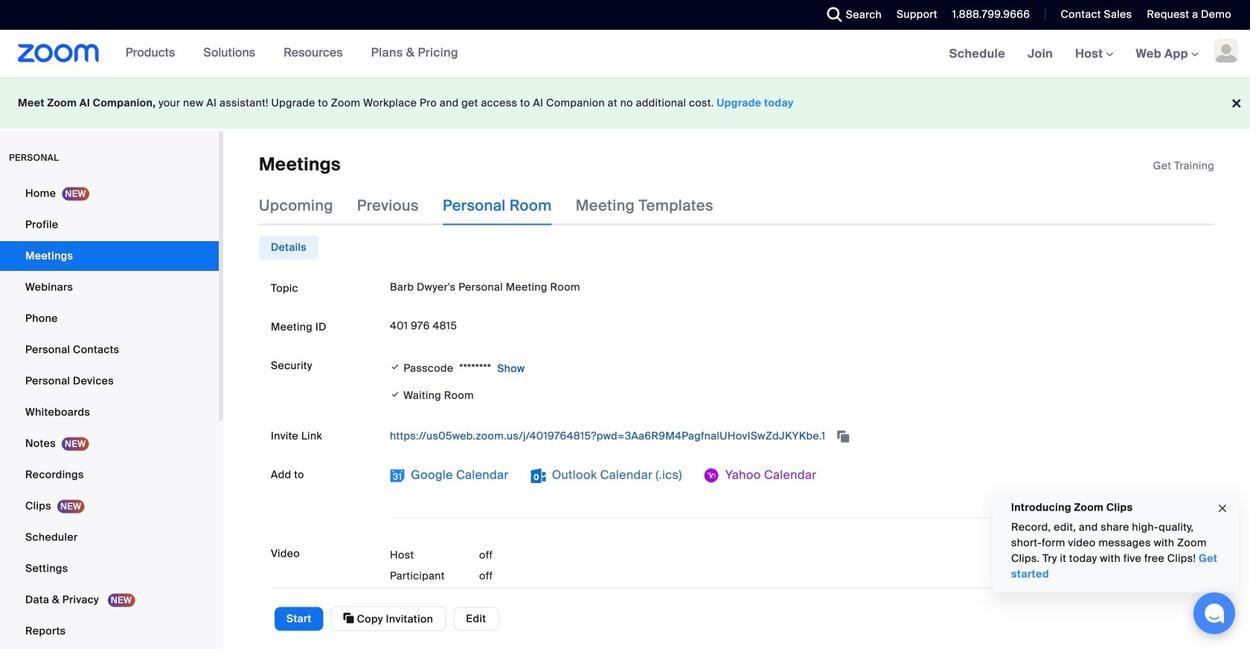 Task type: describe. For each thing, give the bounding box(es) containing it.
1 checked image from the top
[[390, 360, 401, 375]]

add to yahoo calendar image
[[705, 468, 720, 483]]

add to outlook calendar (.ics) image
[[531, 468, 546, 483]]

close image
[[1217, 500, 1229, 517]]

2 checked image from the top
[[390, 387, 401, 402]]



Task type: locate. For each thing, give the bounding box(es) containing it.
footer
[[0, 77, 1251, 129]]

application
[[1153, 159, 1215, 173]]

checked image
[[390, 360, 401, 375], [390, 387, 401, 402]]

personal menu menu
[[0, 179, 219, 648]]

zoom logo image
[[18, 44, 99, 63]]

copy image
[[344, 611, 354, 625]]

1 vertical spatial checked image
[[390, 387, 401, 402]]

banner
[[0, 30, 1251, 79]]

add to google calendar image
[[390, 468, 405, 483]]

profile picture image
[[1215, 39, 1239, 63]]

tab
[[259, 236, 319, 259]]

product information navigation
[[99, 30, 470, 77]]

meetings navigation
[[938, 30, 1251, 79]]

copy url image
[[836, 431, 851, 442]]

0 vertical spatial checked image
[[390, 360, 401, 375]]

tab list
[[259, 236, 319, 259]]

open chat image
[[1204, 603, 1225, 624]]

tabs of meeting tab list
[[259, 186, 737, 225]]



